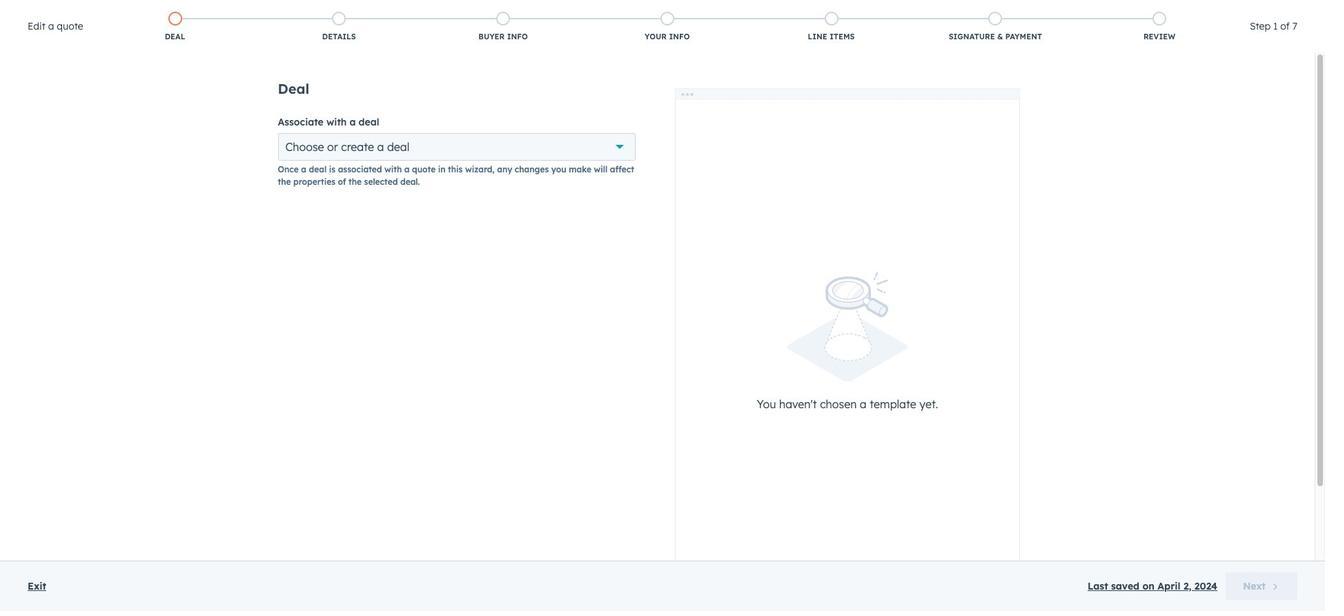 Task type: vqa. For each thing, say whether or not it's contained in the screenshot.
"Deal" List Item
yes



Task type: locate. For each thing, give the bounding box(es) containing it.
your info list item
[[585, 9, 749, 45]]

4 column header from the left
[[552, 224, 657, 254]]

details list item
[[257, 9, 421, 45]]

2 column header from the left
[[241, 224, 345, 254]]

menu item
[[1217, 0, 1309, 22]]

Search search field
[[33, 182, 201, 209]]

6 column header from the left
[[968, 224, 1281, 254]]

list
[[93, 9, 1242, 45]]

3 column header from the left
[[345, 224, 552, 254]]

column header
[[34, 224, 241, 254], [241, 224, 345, 254], [345, 224, 552, 254], [552, 224, 657, 254], [761, 224, 968, 254], [968, 224, 1281, 254]]

banner
[[33, 73, 1292, 95]]

main content
[[278, 80, 1037, 612]]

menu
[[1021, 0, 1309, 22]]

banner inside page section element
[[33, 73, 1292, 95]]

deal list item
[[93, 9, 257, 45]]



Task type: describe. For each thing, give the bounding box(es) containing it.
Search HubSpot search field
[[1121, 29, 1277, 52]]

page section element
[[0, 59, 1325, 167]]

5 column header from the left
[[761, 224, 968, 254]]

signature & payment list item
[[914, 9, 1078, 45]]

review list item
[[1078, 9, 1242, 45]]

marketplaces image
[[1122, 6, 1135, 19]]

line items list item
[[749, 9, 914, 45]]

1 column header from the left
[[34, 224, 241, 254]]

buyer info list item
[[421, 9, 585, 45]]



